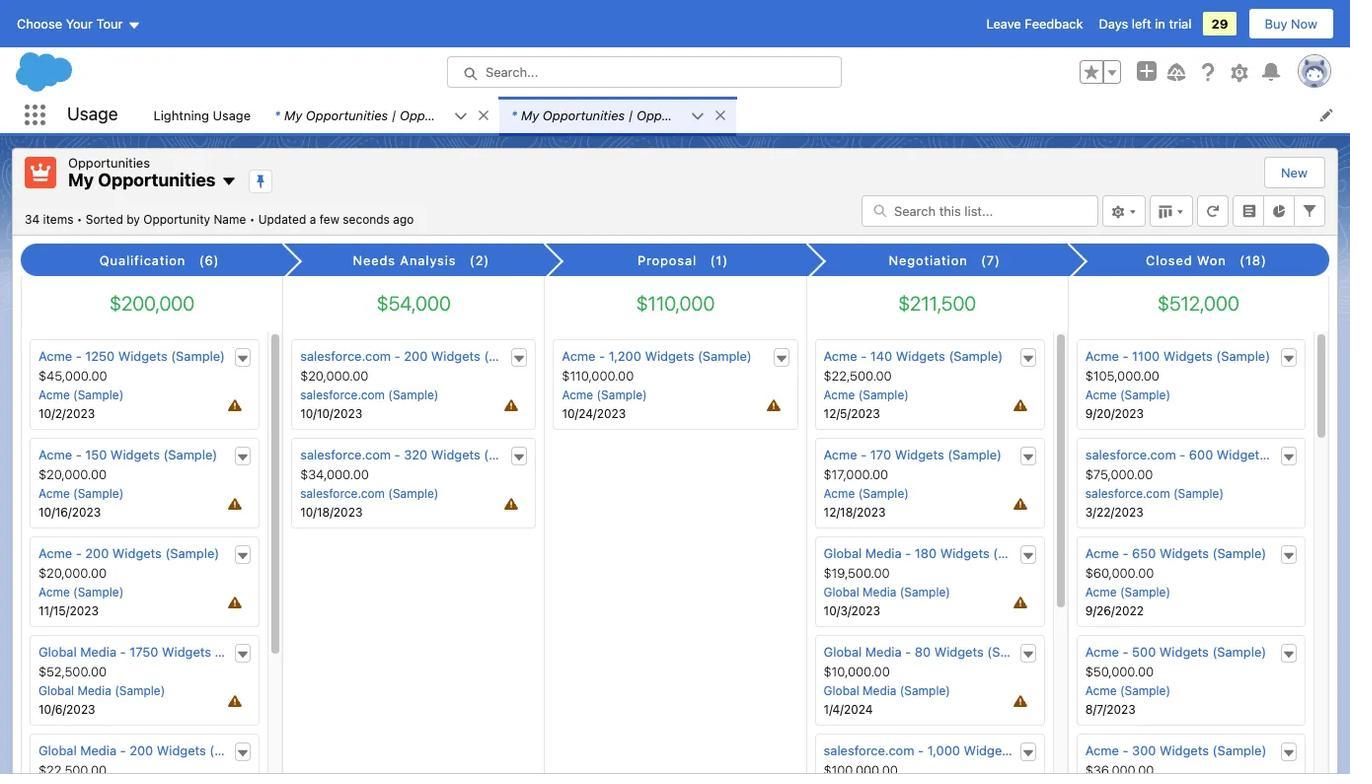 Task type: vqa. For each thing, say whether or not it's contained in the screenshot.
Related To to the top
no



Task type: describe. For each thing, give the bounding box(es) containing it.
buy now
[[1265, 16, 1318, 32]]

text default image for $105,000.00
[[1282, 352, 1296, 366]]

acme (sample) link for 140
[[824, 388, 909, 403]]

acme up $22,500.00
[[824, 349, 857, 364]]

text default image for salesforce.com - 200 widgets (sample)
[[513, 352, 527, 366]]

acme - 650 widgets (sample)
[[1086, 546, 1267, 562]]

widgets for acme - 650 widgets (sample)
[[1160, 546, 1209, 562]]

your
[[66, 16, 93, 32]]

widgets for acme - 1250 widgets (sample)
[[118, 349, 167, 364]]

- down the $52,500.00 global media (sample) 10/6/2023
[[120, 743, 126, 759]]

| for second list item from left
[[629, 107, 633, 123]]

ago
[[393, 212, 414, 227]]

text default image for salesforce.com - 1,000 widgets (sample)
[[1021, 747, 1035, 761]]

$110,000.00
[[562, 368, 634, 384]]

- for acme - 1100 widgets (sample)
[[1123, 349, 1129, 364]]

- for salesforce.com - 600 widgets (sample)
[[1180, 447, 1186, 463]]

text default image for acme - 300 widgets (sample)
[[1282, 747, 1296, 761]]

1100
[[1132, 349, 1160, 364]]

my opportunities status
[[25, 212, 258, 227]]

140
[[871, 349, 893, 364]]

feedback
[[1025, 16, 1083, 32]]

widgets for acme - 200 widgets (sample)
[[112, 546, 162, 562]]

acme down 10/16/2023
[[38, 546, 72, 562]]

choose
[[17, 16, 62, 32]]

acme inside $105,000.00 acme (sample) 9/20/2023
[[1086, 388, 1117, 403]]

acme - 1,200 widgets (sample)
[[562, 349, 752, 364]]

text default image for acme - 140 widgets (sample)
[[1021, 352, 1035, 366]]

* my opportunities | opportunities for 2nd list item from the right
[[274, 107, 482, 123]]

2 list item from the left
[[500, 97, 736, 133]]

global media - 180 widgets (sample) link
[[824, 546, 1047, 562]]

29
[[1212, 16, 1228, 32]]

global inside the $52,500.00 global media (sample) 10/6/2023
[[38, 684, 74, 699]]

items
[[43, 212, 73, 227]]

$110,000.00 acme (sample) 10/24/2023
[[562, 368, 647, 422]]

$105,000.00
[[1086, 368, 1160, 384]]

300
[[1132, 743, 1156, 759]]

* my opportunities | opportunities for second list item from left
[[511, 107, 719, 123]]

(1)
[[710, 253, 728, 269]]

$34,000.00 salesforce.com (sample) 10/18/2023
[[300, 467, 439, 520]]

(sample) inside $22,500.00 acme (sample) 12/5/2023
[[858, 388, 909, 403]]

salesforce.com - 600 widgets (sample) link
[[1086, 447, 1324, 463]]

acme (sample) link for 200
[[38, 585, 124, 600]]

- for acme - 300 widgets (sample)
[[1123, 743, 1129, 759]]

search... button
[[447, 56, 842, 88]]

salesforce.com up '$20,000.00 salesforce.com (sample) 10/10/2023'
[[300, 349, 391, 364]]

seconds
[[343, 212, 390, 227]]

(6)
[[199, 253, 220, 269]]

global down 10/6/2023
[[38, 743, 77, 759]]

global media (sample) link for $200,000
[[38, 684, 165, 699]]

acme left 150
[[38, 447, 72, 463]]

media up $52,500.00
[[80, 645, 117, 660]]

usage inside list
[[213, 107, 251, 123]]

text default image for $52,500.00
[[236, 648, 250, 662]]

(sample) inside '$20,000.00 salesforce.com (sample) 10/10/2023'
[[388, 388, 439, 403]]

10/18/2023
[[300, 505, 363, 520]]

(sample) inside $75,000.00 salesforce.com (sample) 3/22/2023
[[1174, 487, 1224, 502]]

(sample) inside the '$45,000.00 acme (sample) 10/2/2023'
[[73, 388, 124, 403]]

(sample) inside $20,000.00 acme (sample) 11/15/2023
[[73, 585, 124, 600]]

salesforce.com down "1/4/2024"
[[824, 743, 915, 759]]

acme (sample) link for 170
[[824, 487, 909, 502]]

- for acme - 140 widgets (sample)
[[861, 349, 867, 364]]

0 horizontal spatial my
[[68, 170, 94, 191]]

text default image for acme - 170 widgets (sample)
[[1021, 451, 1035, 465]]

1,000
[[928, 743, 960, 759]]

new
[[1281, 165, 1308, 181]]

leave feedback
[[987, 16, 1083, 32]]

search...
[[486, 64, 538, 80]]

global inside $10,000.00 global media (sample) 1/4/2024
[[824, 684, 859, 699]]

global up '$10,000.00'
[[824, 645, 862, 660]]

media down 10/6/2023
[[80, 743, 117, 759]]

10/6/2023
[[38, 703, 95, 718]]

320
[[404, 447, 428, 463]]

acme - 150 widgets (sample) link
[[38, 447, 217, 463]]

salesforce.com - 200 widgets (sample) link
[[300, 349, 538, 364]]

acme up $105,000.00
[[1086, 349, 1119, 364]]

200 for salesforce.com
[[404, 349, 428, 364]]

salesforce.com - 320 widgets (sample)
[[300, 447, 538, 463]]

- for acme - 200 widgets (sample)
[[76, 546, 82, 562]]

text default image for $19,500.00
[[1021, 550, 1035, 563]]

few
[[320, 212, 339, 227]]

salesforce.com - 1,000 widgets (sample)
[[824, 743, 1071, 759]]

global media - 1750 widgets (sample) link
[[38, 645, 269, 660]]

acme - 200 widgets (sample)
[[38, 546, 219, 562]]

needs
[[353, 253, 396, 269]]

$20,000.00 salesforce.com (sample) 10/10/2023
[[300, 368, 439, 422]]

text default image for acme - 500 widgets (sample)
[[1282, 648, 1296, 662]]

analysis
[[400, 253, 456, 269]]

text default image for $60,000.00
[[1282, 550, 1296, 563]]

media up '$10,000.00'
[[866, 645, 902, 660]]

global up $52,500.00
[[38, 645, 77, 660]]

text default image for global media - 80 widgets (sample)
[[1021, 648, 1035, 662]]

| for 2nd list item from the right
[[392, 107, 396, 123]]

- for acme - 1250 widgets (sample)
[[76, 349, 82, 364]]

(sample) inside $110,000.00 acme (sample) 10/24/2023
[[597, 388, 647, 403]]

$34,000.00
[[300, 467, 369, 483]]

acme inside $60,000.00 acme (sample) 9/26/2022
[[1086, 585, 1117, 600]]

salesforce.com inside $75,000.00 salesforce.com (sample) 3/22/2023
[[1086, 487, 1170, 502]]

acme up $60,000.00
[[1086, 546, 1119, 562]]

650
[[1132, 546, 1156, 562]]

salesforce.com - 320 widgets (sample) link
[[300, 447, 538, 463]]

acme - 1250 widgets (sample) link
[[38, 349, 225, 364]]

acme - 140 widgets (sample) link
[[824, 349, 1003, 364]]

none search field inside my opportunities|opportunities|list view element
[[862, 195, 1099, 227]]

(sample) inside $105,000.00 acme (sample) 9/20/2023
[[1120, 388, 1171, 403]]

$45,000.00 acme (sample) 10/2/2023
[[38, 368, 124, 422]]

- for acme - 650 widgets (sample)
[[1123, 546, 1129, 562]]

acme - 1100 widgets (sample)
[[1086, 349, 1271, 364]]

acme inside $110,000.00 acme (sample) 10/24/2023
[[562, 388, 593, 403]]

text default image for $34,000.00
[[513, 451, 527, 465]]

11/15/2023
[[38, 604, 99, 619]]

12/5/2023
[[824, 407, 880, 422]]

widgets for acme - 300 widgets (sample)
[[1160, 743, 1209, 759]]

(2)
[[470, 253, 490, 269]]

salesforce.com up the $34,000.00
[[300, 447, 391, 463]]

$75,000.00 salesforce.com (sample) 3/22/2023
[[1086, 467, 1224, 520]]

widgets for acme - 1100 widgets (sample)
[[1164, 349, 1213, 364]]

acme inside $22,500.00 acme (sample) 12/5/2023
[[824, 388, 855, 403]]

choose your tour
[[17, 16, 123, 32]]

$52,500.00 global media (sample) 10/6/2023
[[38, 664, 165, 718]]

- for acme - 1,200 widgets (sample)
[[599, 349, 605, 364]]

- for salesforce.com - 320 widgets (sample)
[[394, 447, 400, 463]]

10/10/2023
[[300, 407, 363, 422]]

acme inside the $20,000.00 acme (sample) 10/16/2023
[[38, 487, 70, 502]]

* for 2nd list item from the right
[[274, 107, 280, 123]]

$60,000.00 acme (sample) 9/26/2022
[[1086, 566, 1171, 619]]

global media (sample) link down $19,500.00
[[824, 585, 950, 600]]

acme inside the '$45,000.00 acme (sample) 10/2/2023'
[[38, 388, 70, 403]]

acme (sample) link for 1100
[[1086, 388, 1171, 403]]

widgets for acme - 140 widgets (sample)
[[896, 349, 945, 364]]

$52,500.00
[[38, 664, 107, 680]]

$19,500.00
[[824, 566, 890, 581]]

choose your tour button
[[16, 8, 142, 39]]

$512,000
[[1158, 292, 1240, 315]]

salesforce.com (sample) link for $512,000
[[1086, 487, 1224, 502]]

(7)
[[981, 253, 1001, 269]]

1,200
[[609, 349, 641, 364]]

acme (sample) link for 650
[[1086, 585, 1171, 600]]

(sample) inside $19,500.00 global media (sample) 10/3/2023
[[900, 585, 950, 600]]



Task type: locate. For each thing, give the bounding box(es) containing it.
10/3/2023
[[824, 604, 881, 619]]

9/26/2022
[[1086, 604, 1144, 619]]

acme up 10/16/2023
[[38, 487, 70, 502]]

(sample) inside the $52,500.00 global media (sample) 10/6/2023
[[115, 684, 165, 699]]

salesforce.com inside '$20,000.00 salesforce.com (sample) 10/10/2023'
[[300, 388, 385, 403]]

- up $105,000.00
[[1123, 349, 1129, 364]]

- for acme - 150 widgets (sample)
[[76, 447, 82, 463]]

$54,000
[[377, 292, 451, 315]]

1 | from the left
[[392, 107, 396, 123]]

acme - 1250 widgets (sample)
[[38, 349, 225, 364]]

1/4/2024
[[824, 703, 873, 718]]

global media - 180 widgets (sample)
[[824, 546, 1047, 562]]

acme down the 8/7/2023 at the bottom right
[[1086, 743, 1119, 759]]

global media - 1750 widgets (sample)
[[38, 645, 269, 660]]

• right name
[[249, 212, 255, 227]]

text default image for $45,000.00
[[236, 352, 250, 366]]

group
[[1080, 60, 1121, 84]]

150
[[85, 447, 107, 463]]

$20,000.00 up 11/15/2023
[[38, 566, 107, 581]]

acme up the 8/7/2023 at the bottom right
[[1086, 684, 1117, 699]]

1 * from the left
[[274, 107, 280, 123]]

170
[[871, 447, 891, 463]]

acme (sample) link down $45,000.00
[[38, 388, 124, 403]]

1 horizontal spatial *
[[511, 107, 517, 123]]

acme
[[38, 349, 72, 364], [562, 349, 596, 364], [824, 349, 857, 364], [1086, 349, 1119, 364], [38, 388, 70, 403], [562, 388, 593, 403], [824, 388, 855, 403], [1086, 388, 1117, 403], [38, 447, 72, 463], [824, 447, 857, 463], [38, 487, 70, 502], [824, 487, 855, 502], [38, 546, 72, 562], [1086, 546, 1119, 562], [38, 585, 70, 600], [1086, 585, 1117, 600], [1086, 645, 1119, 660], [1086, 684, 1117, 699], [1086, 743, 1119, 759]]

acme (sample) link for 500
[[1086, 684, 1171, 699]]

acme (sample) link down $17,000.00
[[824, 487, 909, 502]]

acme up $110,000.00
[[562, 349, 596, 364]]

None search field
[[862, 195, 1099, 227]]

200 down the $52,500.00 global media (sample) 10/6/2023
[[130, 743, 153, 759]]

• right items
[[77, 212, 82, 227]]

my down search...
[[521, 107, 539, 123]]

buy
[[1265, 16, 1288, 32]]

acme up 12/5/2023
[[824, 388, 855, 403]]

1 horizontal spatial |
[[629, 107, 633, 123]]

- left 650
[[1123, 546, 1129, 562]]

qualification
[[99, 253, 186, 269]]

acme (sample) link down $22,500.00
[[824, 388, 909, 403]]

1 vertical spatial $20,000.00
[[38, 467, 107, 483]]

- up $110,000.00
[[599, 349, 605, 364]]

global inside $19,500.00 global media (sample) 10/3/2023
[[824, 585, 859, 600]]

my right lightning usage on the left of the page
[[284, 107, 302, 123]]

sorted
[[86, 212, 123, 227]]

- up '$20,000.00 salesforce.com (sample) 10/10/2023'
[[394, 349, 400, 364]]

0 horizontal spatial usage
[[67, 104, 118, 125]]

200 for acme
[[85, 546, 109, 562]]

(sample) inside $34,000.00 salesforce.com (sample) 10/18/2023
[[388, 487, 439, 502]]

leave
[[987, 16, 1021, 32]]

acme - 300 widgets (sample)
[[1086, 743, 1267, 759]]

- left 80
[[905, 645, 911, 660]]

acme up $45,000.00
[[38, 349, 72, 364]]

10/24/2023
[[562, 407, 626, 422]]

1 vertical spatial 200
[[85, 546, 109, 562]]

$20,000.00 for salesforce.com - 200 widgets (sample)
[[300, 368, 368, 384]]

$211,500
[[898, 292, 976, 315]]

text default image
[[714, 108, 728, 122], [691, 109, 705, 123], [236, 352, 250, 366], [774, 352, 788, 366], [1282, 352, 1296, 366], [236, 451, 250, 465], [513, 451, 527, 465], [1282, 451, 1296, 465], [1021, 550, 1035, 563], [1282, 550, 1296, 563], [236, 648, 250, 662], [236, 747, 250, 761]]

- left 500
[[1123, 645, 1129, 660]]

days
[[1099, 16, 1128, 32]]

1 * my opportunities | opportunities from the left
[[274, 107, 482, 123]]

widgets for acme - 500 widgets (sample)
[[1160, 645, 1209, 660]]

1 horizontal spatial my
[[284, 107, 302, 123]]

list containing lightning usage
[[142, 97, 1350, 133]]

lightning
[[153, 107, 209, 123]]

salesforce.com up $75,000.00
[[1086, 447, 1176, 463]]

acme (sample) link up 11/15/2023
[[38, 585, 124, 600]]

34 items • sorted by opportunity name • updated a few seconds ago
[[25, 212, 414, 227]]

by
[[126, 212, 140, 227]]

9/20/2023
[[1086, 407, 1144, 422]]

$22,500.00
[[824, 368, 892, 384]]

global up 10/3/2023
[[824, 585, 859, 600]]

text default image for $20,000.00
[[236, 451, 250, 465]]

days left in trial
[[1099, 16, 1192, 32]]

*
[[274, 107, 280, 123], [511, 107, 517, 123]]

widgets for salesforce.com - 320 widgets (sample)
[[431, 447, 481, 463]]

1 • from the left
[[77, 212, 82, 227]]

$20,000.00 acme (sample) 10/16/2023
[[38, 467, 124, 520]]

2 vertical spatial 200
[[130, 743, 153, 759]]

acme (sample) link
[[38, 388, 124, 403], [562, 388, 647, 403], [824, 388, 909, 403], [1086, 388, 1171, 403], [38, 487, 124, 502], [824, 487, 909, 502], [38, 585, 124, 600], [1086, 585, 1171, 600], [1086, 684, 1171, 699]]

media inside $10,000.00 global media (sample) 1/4/2024
[[863, 684, 897, 699]]

1 horizontal spatial * my opportunities | opportunities
[[511, 107, 719, 123]]

my for 2nd list item from the right
[[284, 107, 302, 123]]

acme inside $20,000.00 acme (sample) 11/15/2023
[[38, 585, 70, 600]]

$20,000.00 acme (sample) 11/15/2023
[[38, 566, 124, 619]]

$20,000.00 for acme - 150 widgets (sample)
[[38, 467, 107, 483]]

(sample) inside $50,000.00 acme (sample) 8/7/2023
[[1120, 684, 1171, 699]]

2 horizontal spatial my
[[521, 107, 539, 123]]

2 * from the left
[[511, 107, 517, 123]]

salesforce.com down the $34,000.00
[[300, 487, 385, 502]]

- up $45,000.00
[[76, 349, 82, 364]]

global media - 200 widgets (sample) link
[[38, 743, 264, 759]]

needs analysis
[[353, 253, 456, 269]]

acme - 500 widgets (sample)
[[1086, 645, 1267, 660]]

acme - 1,200 widgets (sample) link
[[562, 349, 752, 364]]

0 vertical spatial $20,000.00
[[300, 368, 368, 384]]

$10,000.00 global media (sample) 1/4/2024
[[824, 664, 950, 718]]

$20,000.00 inside '$20,000.00 salesforce.com (sample) 10/10/2023'
[[300, 368, 368, 384]]

acme (sample) link for 1250
[[38, 388, 124, 403]]

tour
[[96, 16, 123, 32]]

$110,000
[[636, 292, 715, 315]]

salesforce.com up 10/10/2023
[[300, 388, 385, 403]]

acme (sample) link down the $50,000.00
[[1086, 684, 1171, 699]]

salesforce.com (sample) link down $75,000.00
[[1086, 487, 1224, 502]]

200 down $54,000 on the top
[[404, 349, 428, 364]]

salesforce.com - 1,000 widgets (sample) link
[[824, 743, 1071, 759]]

10/16/2023
[[38, 505, 101, 520]]

new button
[[1266, 158, 1324, 188]]

salesforce.com down $75,000.00
[[1086, 487, 1170, 502]]

$10,000.00
[[824, 664, 890, 680]]

opportunities
[[306, 107, 388, 123], [400, 107, 482, 123], [543, 107, 625, 123], [637, 107, 719, 123], [68, 155, 150, 171], [98, 170, 216, 191]]

1 list item from the left
[[263, 97, 500, 133]]

$20,000.00 up 10/10/2023
[[300, 368, 368, 384]]

(sample)
[[171, 349, 225, 364], [484, 349, 538, 364], [698, 349, 752, 364], [949, 349, 1003, 364], [1216, 349, 1271, 364], [73, 388, 124, 403], [388, 388, 439, 403], [597, 388, 647, 403], [858, 388, 909, 403], [1120, 388, 1171, 403], [163, 447, 217, 463], [484, 447, 538, 463], [948, 447, 1002, 463], [1270, 447, 1324, 463], [73, 487, 124, 502], [388, 487, 439, 502], [858, 487, 909, 502], [1174, 487, 1224, 502], [165, 546, 219, 562], [993, 546, 1047, 562], [1213, 546, 1267, 562], [73, 585, 124, 600], [900, 585, 950, 600], [1120, 585, 1171, 600], [215, 645, 269, 660], [987, 645, 1041, 660], [1213, 645, 1267, 660], [115, 684, 165, 699], [900, 684, 950, 699], [1120, 684, 1171, 699], [210, 743, 264, 759], [1017, 743, 1071, 759], [1213, 743, 1267, 759]]

text default image for acme - 200 widgets (sample)
[[236, 550, 250, 563]]

2 | from the left
[[629, 107, 633, 123]]

$75,000.00
[[1086, 467, 1153, 483]]

acme (sample) link up 10/16/2023
[[38, 487, 124, 502]]

2 vertical spatial $20,000.00
[[38, 566, 107, 581]]

acme up 12/18/2023
[[824, 487, 855, 502]]

- left 170 at bottom
[[861, 447, 867, 463]]

acme (sample) link for 1,200
[[562, 388, 647, 403]]

updated
[[258, 212, 306, 227]]

global media (sample) link down '$10,000.00'
[[824, 684, 950, 699]]

salesforce.com (sample) link for $54,000
[[300, 487, 439, 502]]

text default image for $75,000.00
[[1282, 451, 1296, 465]]

acme - 170 widgets (sample) link
[[824, 447, 1002, 463]]

salesforce.com inside $34,000.00 salesforce.com (sample) 10/18/2023
[[300, 487, 385, 502]]

buy now button
[[1248, 8, 1335, 39]]

acme (sample) link down $110,000.00
[[562, 388, 647, 403]]

- left 1,000
[[918, 743, 924, 759]]

list item
[[263, 97, 500, 133], [500, 97, 736, 133]]

(sample) inside $60,000.00 acme (sample) 9/26/2022
[[1120, 585, 1171, 600]]

global up 10/6/2023
[[38, 684, 74, 699]]

text default image
[[477, 108, 491, 122], [454, 109, 468, 123], [513, 352, 527, 366], [1021, 352, 1035, 366], [1021, 451, 1035, 465], [236, 550, 250, 563], [1021, 648, 1035, 662], [1282, 648, 1296, 662], [1021, 747, 1035, 761], [1282, 747, 1296, 761]]

media down $52,500.00
[[77, 684, 111, 699]]

my opportunities|opportunities|list view element
[[12, 148, 1338, 775]]

media inside the $52,500.00 global media (sample) 10/6/2023
[[77, 684, 111, 699]]

in
[[1155, 16, 1166, 32]]

$20,000.00 inside the $20,000.00 acme (sample) 10/16/2023
[[38, 467, 107, 483]]

- left 600
[[1180, 447, 1186, 463]]

acme up 10/24/2023
[[562, 388, 593, 403]]

opportunity
[[143, 212, 210, 227]]

now
[[1291, 16, 1318, 32]]

acme - 650 widgets (sample) link
[[1086, 546, 1267, 562]]

acme - 500 widgets (sample) link
[[1086, 645, 1267, 660]]

(sample) inside $10,000.00 global media (sample) 1/4/2024
[[900, 684, 950, 699]]

200 up $20,000.00 acme (sample) 11/15/2023
[[85, 546, 109, 562]]

acme (sample) link down $60,000.00
[[1086, 585, 1171, 600]]

- left 300
[[1123, 743, 1129, 759]]

acme up 9/20/2023
[[1086, 388, 1117, 403]]

text default image for $110,000.00
[[774, 352, 788, 366]]

1750
[[130, 645, 158, 660]]

acme up 11/15/2023
[[38, 585, 70, 600]]

salesforce.com (sample) link
[[300, 388, 439, 403], [300, 487, 439, 502], [1086, 487, 1224, 502]]

lightning usage link
[[142, 97, 263, 133]]

acme - 1100 widgets (sample) link
[[1086, 349, 1271, 364]]

0 horizontal spatial 200
[[85, 546, 109, 562]]

widgets for salesforce.com - 200 widgets (sample)
[[431, 349, 481, 364]]

acme inside $50,000.00 acme (sample) 8/7/2023
[[1086, 684, 1117, 699]]

2 • from the left
[[249, 212, 255, 227]]

acme inside the $17,000.00 acme (sample) 12/18/2023
[[824, 487, 855, 502]]

2 horizontal spatial 200
[[404, 349, 428, 364]]

acme (sample) link down $105,000.00
[[1086, 388, 1171, 403]]

12/18/2023
[[824, 505, 886, 520]]

* right lightning usage on the left of the page
[[274, 107, 280, 123]]

(sample) inside the $17,000.00 acme (sample) 12/18/2023
[[858, 487, 909, 502]]

list
[[142, 97, 1350, 133]]

global media (sample) link down $52,500.00
[[38, 684, 165, 699]]

salesforce.com (sample) link down the $34,000.00
[[300, 487, 439, 502]]

acme up 9/26/2022
[[1086, 585, 1117, 600]]

left
[[1132, 16, 1152, 32]]

- left 140
[[861, 349, 867, 364]]

0 horizontal spatial *
[[274, 107, 280, 123]]

usage right lightning
[[213, 107, 251, 123]]

- for acme - 500 widgets (sample)
[[1123, 645, 1129, 660]]

widgets
[[118, 349, 167, 364], [431, 349, 481, 364], [645, 349, 694, 364], [896, 349, 945, 364], [1164, 349, 1213, 364], [110, 447, 160, 463], [431, 447, 481, 463], [895, 447, 944, 463], [1217, 447, 1266, 463], [112, 546, 162, 562], [940, 546, 990, 562], [1160, 546, 1209, 562], [162, 645, 211, 660], [935, 645, 984, 660], [1160, 645, 1209, 660], [157, 743, 206, 759], [964, 743, 1013, 759], [1160, 743, 1209, 759]]

- for salesforce.com - 200 widgets (sample)
[[394, 349, 400, 364]]

- left 180
[[905, 546, 911, 562]]

salesforce.com - 200 widgets (sample)
[[300, 349, 538, 364]]

- up $20,000.00 acme (sample) 11/15/2023
[[76, 546, 82, 562]]

$20,000.00 down 150
[[38, 467, 107, 483]]

2 * my opportunities | opportunities from the left
[[511, 107, 719, 123]]

global up $19,500.00
[[824, 546, 862, 562]]

media up $19,500.00
[[866, 546, 902, 562]]

acme - 150 widgets (sample)
[[38, 447, 217, 463]]

34
[[25, 212, 40, 227]]

widgets for acme - 1,200 widgets (sample)
[[645, 349, 694, 364]]

media inside $19,500.00 global media (sample) 10/3/2023
[[863, 585, 897, 600]]

usage up the my opportunities
[[67, 104, 118, 125]]

$19,500.00 global media (sample) 10/3/2023
[[824, 566, 950, 619]]

Search My Opportunities list view. search field
[[862, 195, 1099, 227]]

* down search...
[[511, 107, 517, 123]]

widgets for salesforce.com - 1,000 widgets (sample)
[[964, 743, 1013, 759]]

0 horizontal spatial •
[[77, 212, 82, 227]]

- for acme - 170 widgets (sample)
[[861, 447, 867, 463]]

acme (sample) link for 150
[[38, 487, 124, 502]]

8/7/2023
[[1086, 703, 1136, 718]]

global up "1/4/2024"
[[824, 684, 859, 699]]

- left 150
[[76, 447, 82, 463]]

|
[[392, 107, 396, 123], [629, 107, 633, 123]]

1 horizontal spatial 200
[[130, 743, 153, 759]]

$200,000
[[110, 292, 195, 315]]

- for salesforce.com - 1,000 widgets (sample)
[[918, 743, 924, 759]]

trial
[[1169, 16, 1192, 32]]

lightning usage
[[153, 107, 251, 123]]

widgets for salesforce.com - 600 widgets (sample)
[[1217, 447, 1266, 463]]

global media (sample) link
[[824, 585, 950, 600], [38, 684, 165, 699], [824, 684, 950, 699]]

0 horizontal spatial * my opportunities | opportunities
[[274, 107, 482, 123]]

* for second list item from left
[[511, 107, 517, 123]]

acme up $17,000.00
[[824, 447, 857, 463]]

acme up the $50,000.00
[[1086, 645, 1119, 660]]

widgets for acme - 150 widgets (sample)
[[110, 447, 160, 463]]

name
[[214, 212, 246, 227]]

acme up 10/2/2023
[[38, 388, 70, 403]]

10/2/2023
[[38, 407, 95, 422]]

0 horizontal spatial |
[[392, 107, 396, 123]]

salesforce.com (sample) link up 10/10/2023
[[300, 388, 439, 403]]

my for second list item from left
[[521, 107, 539, 123]]

$60,000.00
[[1086, 566, 1154, 581]]

$17,000.00 acme (sample) 12/18/2023
[[824, 467, 909, 520]]

1 horizontal spatial •
[[249, 212, 255, 227]]

•
[[77, 212, 82, 227], [249, 212, 255, 227]]

$50,000.00 acme (sample) 8/7/2023
[[1086, 664, 1171, 718]]

leave feedback link
[[987, 16, 1083, 32]]

media down $19,500.00
[[863, 585, 897, 600]]

1 horizontal spatial usage
[[213, 107, 251, 123]]

widgets for acme - 170 widgets (sample)
[[895, 447, 944, 463]]

global media (sample) link for $211,500
[[824, 684, 950, 699]]

media down '$10,000.00'
[[863, 684, 897, 699]]

$20,000.00 for acme - 200 widgets (sample)
[[38, 566, 107, 581]]

global media - 80 widgets (sample)
[[824, 645, 1041, 660]]

global media - 200 widgets (sample)
[[38, 743, 264, 759]]

media
[[866, 546, 902, 562], [863, 585, 897, 600], [80, 645, 117, 660], [866, 645, 902, 660], [77, 684, 111, 699], [863, 684, 897, 699], [80, 743, 117, 759]]

(sample) inside the $20,000.00 acme (sample) 10/16/2023
[[73, 487, 124, 502]]

- left 320
[[394, 447, 400, 463]]

- left 1750
[[120, 645, 126, 660]]

$45,000.00
[[38, 368, 107, 384]]

a
[[310, 212, 316, 227]]

my up items
[[68, 170, 94, 191]]

0 vertical spatial 200
[[404, 349, 428, 364]]

$20,000.00 inside $20,000.00 acme (sample) 11/15/2023
[[38, 566, 107, 581]]

200
[[404, 349, 428, 364], [85, 546, 109, 562], [130, 743, 153, 759]]



